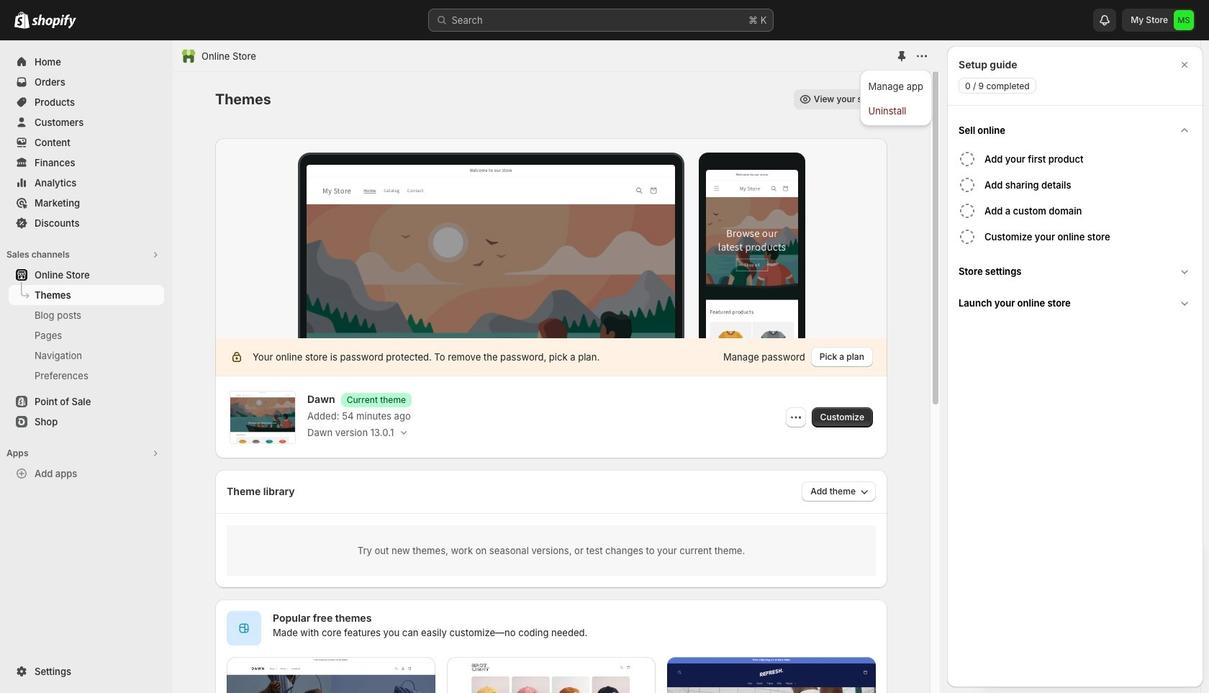 Task type: vqa. For each thing, say whether or not it's contained in the screenshot.
Mark Add a custom domain as done IMAGE
yes



Task type: locate. For each thing, give the bounding box(es) containing it.
1 horizontal spatial shopify image
[[32, 14, 76, 29]]

mark add your first product as done image
[[959, 151, 977, 168]]

0 horizontal spatial shopify image
[[14, 12, 30, 29]]

mark add sharing details as done image
[[959, 176, 977, 194]]

dialog
[[948, 46, 1204, 688]]

shopify image
[[14, 12, 30, 29], [32, 14, 76, 29]]



Task type: describe. For each thing, give the bounding box(es) containing it.
online store image
[[181, 49, 196, 63]]

my store image
[[1175, 10, 1195, 30]]

mark add a custom domain as done image
[[959, 202, 977, 220]]

mark customize your online store as done image
[[959, 228, 977, 246]]



